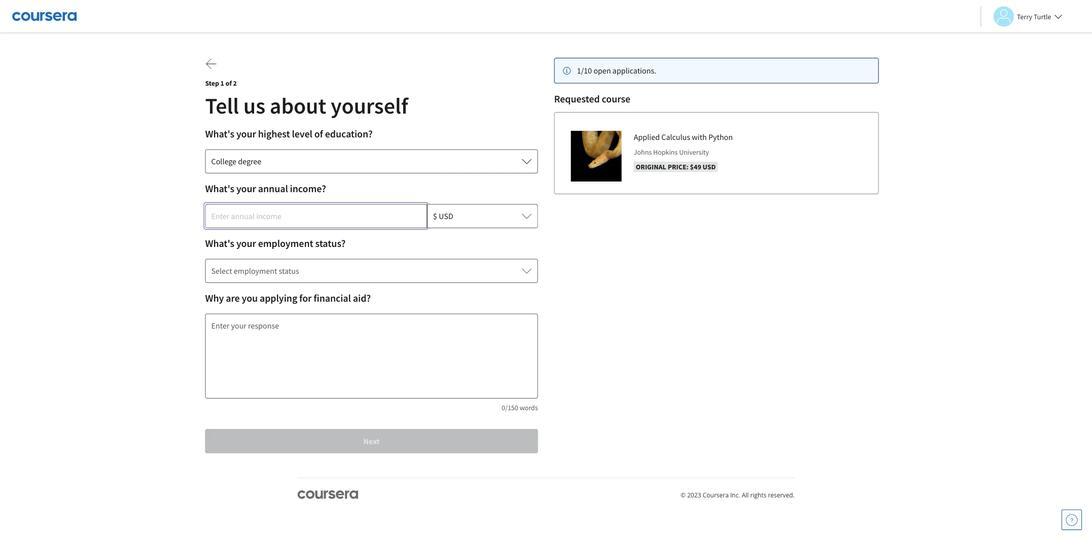 Task type: vqa. For each thing, say whether or not it's contained in the screenshot.
group to the bottom
no



Task type: describe. For each thing, give the bounding box(es) containing it.
calculus
[[662, 132, 691, 142]]

course
[[602, 93, 631, 105]]

words
[[520, 404, 538, 413]]

johns hopkins university
[[634, 148, 710, 157]]

education?
[[325, 128, 373, 140]]

Why are you applying for financial aid? text field
[[205, 314, 538, 399]]

0/150
[[502, 404, 519, 413]]

0 vertical spatial coursera image
[[12, 8, 77, 24]]

employment inside select employment status popup button
[[234, 266, 277, 276]]

coursera
[[703, 491, 729, 499]]

select employment status
[[211, 266, 299, 276]]

financial
[[314, 292, 351, 305]]

are
[[226, 292, 240, 305]]

next
[[364, 437, 380, 447]]

1
[[221, 79, 224, 88]]

degree
[[238, 156, 262, 166]]

university
[[680, 148, 710, 157]]

college degree
[[211, 156, 262, 166]]

what's for what's your employment status?
[[205, 237, 234, 250]]

original price: $49 usd
[[636, 162, 716, 172]]

2
[[233, 79, 237, 88]]

terry
[[1018, 12, 1033, 21]]

open
[[594, 66, 611, 76]]

tell
[[205, 91, 239, 120]]

what's for what's your highest level of education?
[[205, 128, 234, 140]]

terry turtle button
[[981, 6, 1063, 27]]

1/10
[[577, 66, 592, 76]]

1 horizontal spatial of
[[315, 128, 323, 140]]

what's for what's your annual income?
[[205, 182, 234, 195]]

applying
[[260, 292, 298, 305]]

yourself
[[331, 91, 408, 120]]

reserved.
[[769, 491, 795, 499]]

select
[[211, 266, 232, 276]]

johns
[[634, 148, 652, 157]]

2023
[[688, 491, 702, 499]]

what's your annual income?
[[205, 182, 326, 195]]

with
[[692, 132, 707, 142]]

coursera image inside "tell us about yourself" main content
[[298, 491, 358, 499]]

price:
[[668, 162, 689, 172]]

© 2023 coursera inc. all rights reserved.
[[681, 491, 795, 499]]

requested course
[[555, 93, 631, 105]]

status
[[279, 266, 299, 276]]

terry turtle
[[1018, 12, 1052, 21]]

us
[[244, 91, 265, 120]]

1/10 open applications.
[[577, 66, 657, 76]]

all
[[742, 491, 749, 499]]

next button
[[205, 429, 538, 454]]

original
[[636, 162, 667, 172]]

aid?
[[353, 292, 371, 305]]

$ usd
[[433, 211, 454, 221]]



Task type: locate. For each thing, give the bounding box(es) containing it.
your for annual
[[236, 182, 256, 195]]

usd inside popup button
[[439, 211, 454, 221]]

turtle
[[1034, 12, 1052, 21]]

$49
[[690, 162, 702, 172]]

inc.
[[731, 491, 741, 499]]

level
[[292, 128, 313, 140]]

usd right $
[[439, 211, 454, 221]]

hopkins
[[654, 148, 678, 157]]

what's up "select"
[[205, 237, 234, 250]]

what's your employment status?
[[205, 237, 346, 250]]

employment
[[258, 237, 313, 250], [234, 266, 277, 276]]

of right level
[[315, 128, 323, 140]]

applied calculus with python
[[634, 132, 733, 142]]

applied
[[634, 132, 660, 142]]

2 vertical spatial what's
[[205, 237, 234, 250]]

of inside the step 1 of 2 tell us about yourself
[[226, 79, 232, 88]]

usd
[[703, 162, 716, 172], [439, 211, 454, 221]]

about
[[270, 91, 326, 120]]

why are you applying for financial aid?
[[205, 292, 371, 305]]

0 vertical spatial usd
[[703, 162, 716, 172]]

status?
[[315, 237, 346, 250]]

what's up the college
[[205, 128, 234, 140]]

step
[[205, 79, 219, 88]]

highest
[[258, 128, 290, 140]]

1 horizontal spatial usd
[[703, 162, 716, 172]]

you
[[242, 292, 258, 305]]

your for highest
[[236, 128, 256, 140]]

1/10 open applications. button
[[555, 58, 879, 83]]

2 vertical spatial your
[[236, 237, 256, 250]]

0/150 words
[[502, 404, 538, 413]]

your up 'degree'
[[236, 128, 256, 140]]

what's
[[205, 128, 234, 140], [205, 182, 234, 195], [205, 237, 234, 250]]

what's your highest level of education?
[[205, 128, 373, 140]]

3 your from the top
[[236, 237, 256, 250]]

coursera image
[[12, 8, 77, 24], [298, 491, 358, 499]]

employment up status on the left of page
[[258, 237, 313, 250]]

0 vertical spatial what's
[[205, 128, 234, 140]]

of
[[226, 79, 232, 88], [315, 128, 323, 140]]

applications.
[[613, 66, 657, 76]]

$ usd button
[[427, 204, 538, 228]]

select employment status button
[[205, 259, 538, 283]]

1 your from the top
[[236, 128, 256, 140]]

$
[[433, 211, 437, 221]]

python
[[709, 132, 733, 142]]

What's your annual income? number field
[[205, 204, 427, 228]]

what's down the college
[[205, 182, 234, 195]]

1 what's from the top
[[205, 128, 234, 140]]

0 vertical spatial your
[[236, 128, 256, 140]]

applied calculus with python image
[[571, 131, 622, 182]]

©
[[681, 491, 686, 499]]

step 1 of 2 tell us about yourself
[[205, 79, 408, 120]]

1 vertical spatial your
[[236, 182, 256, 195]]

for
[[300, 292, 312, 305]]

why
[[205, 292, 224, 305]]

3 what's from the top
[[205, 237, 234, 250]]

requested
[[555, 93, 600, 105]]

income?
[[290, 182, 326, 195]]

rights
[[751, 491, 767, 499]]

1 vertical spatial of
[[315, 128, 323, 140]]

2 what's from the top
[[205, 182, 234, 195]]

your
[[236, 128, 256, 140], [236, 182, 256, 195], [236, 237, 256, 250]]

annual
[[258, 182, 288, 195]]

1 vertical spatial employment
[[234, 266, 277, 276]]

0 horizontal spatial usd
[[439, 211, 454, 221]]

your up select employment status
[[236, 237, 256, 250]]

0 horizontal spatial coursera image
[[12, 8, 77, 24]]

college degree button
[[205, 149, 538, 174]]

college
[[211, 156, 237, 166]]

usd right $49
[[703, 162, 716, 172]]

your left annual
[[236, 182, 256, 195]]

employment up you
[[234, 266, 277, 276]]

1 horizontal spatial coursera image
[[298, 491, 358, 499]]

your for employment
[[236, 237, 256, 250]]

0 horizontal spatial of
[[226, 79, 232, 88]]

tell us about yourself main content
[[0, 33, 1093, 522]]

1 vertical spatial usd
[[439, 211, 454, 221]]

1 vertical spatial coursera image
[[298, 491, 358, 499]]

2 your from the top
[[236, 182, 256, 195]]

1 vertical spatial what's
[[205, 182, 234, 195]]

0 vertical spatial of
[[226, 79, 232, 88]]

of right the 1 on the top left
[[226, 79, 232, 88]]

back image
[[205, 58, 217, 70]]

help center image
[[1066, 514, 1079, 526]]

0 vertical spatial employment
[[258, 237, 313, 250]]



